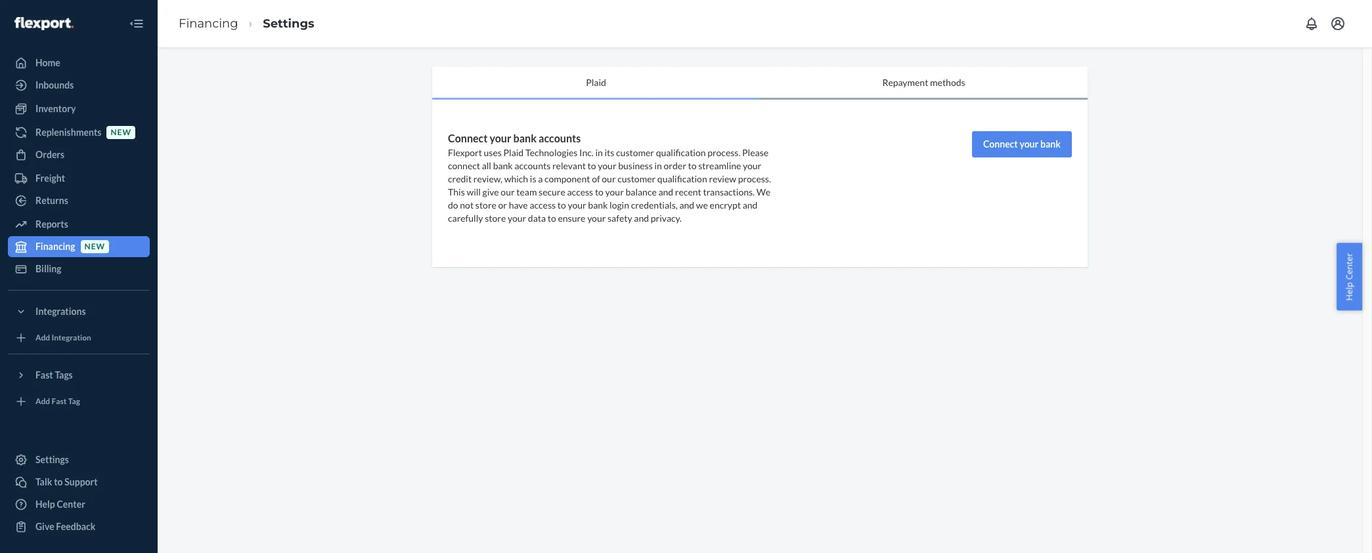 Task type: locate. For each thing, give the bounding box(es) containing it.
or
[[498, 200, 507, 211]]

1 vertical spatial settings link
[[8, 450, 150, 471]]

1 horizontal spatial financing
[[179, 16, 238, 31]]

inventory
[[35, 103, 76, 114]]

home link
[[8, 53, 150, 74]]

have
[[509, 200, 528, 211]]

process. up streamline
[[707, 147, 740, 158]]

2 add from the top
[[35, 397, 50, 407]]

accounts
[[539, 132, 581, 144], [515, 160, 551, 171]]

methods
[[930, 77, 965, 88]]

replenishments
[[35, 127, 101, 138]]

0 vertical spatial fast
[[35, 370, 53, 381]]

1 vertical spatial financing
[[35, 241, 75, 252]]

to up of
[[588, 160, 596, 171]]

talk to support link
[[8, 472, 150, 493]]

1 vertical spatial qualification
[[657, 173, 707, 184]]

bank inside connect your bank button
[[1040, 139, 1061, 150]]

customer up business
[[616, 147, 654, 158]]

center inside button
[[1343, 253, 1355, 280]]

uses
[[484, 147, 502, 158]]

0 vertical spatial qualification
[[656, 147, 706, 158]]

1 vertical spatial fast
[[52, 397, 67, 407]]

in
[[595, 147, 603, 158], [654, 160, 662, 171]]

customer down business
[[618, 173, 656, 184]]

your inside connect your bank button
[[1020, 139, 1039, 150]]

data
[[528, 213, 546, 224]]

1 horizontal spatial center
[[1343, 253, 1355, 280]]

login
[[610, 200, 629, 211]]

will
[[467, 186, 481, 198]]

breadcrumbs navigation
[[168, 4, 325, 43]]

0 vertical spatial access
[[567, 186, 593, 198]]

1 vertical spatial center
[[57, 499, 85, 510]]

1 vertical spatial add
[[35, 397, 50, 407]]

0 vertical spatial financing
[[179, 16, 238, 31]]

add integration
[[35, 333, 91, 343]]

is
[[530, 173, 536, 184]]

its
[[605, 147, 614, 158]]

connect your bank button
[[972, 131, 1072, 158]]

0 vertical spatial in
[[595, 147, 603, 158]]

and down credentials,
[[634, 213, 649, 224]]

customer
[[616, 147, 654, 158], [618, 173, 656, 184]]

0 horizontal spatial connect
[[448, 132, 488, 144]]

1 vertical spatial new
[[84, 242, 105, 252]]

0 horizontal spatial settings link
[[8, 450, 150, 471]]

1 horizontal spatial connect
[[983, 139, 1018, 150]]

1 horizontal spatial help center
[[1343, 253, 1355, 301]]

qualification
[[656, 147, 706, 158], [657, 173, 707, 184]]

0 vertical spatial add
[[35, 333, 50, 343]]

0 horizontal spatial new
[[84, 242, 105, 252]]

help center
[[1343, 253, 1355, 301], [35, 499, 85, 510]]

1 horizontal spatial settings
[[263, 16, 314, 31]]

0 vertical spatial store
[[475, 200, 496, 211]]

1 vertical spatial plaid
[[503, 147, 524, 158]]

access down component
[[567, 186, 593, 198]]

1 vertical spatial process.
[[738, 173, 771, 184]]

transactions.
[[703, 186, 755, 198]]

and up credentials,
[[658, 186, 673, 198]]

access
[[567, 186, 593, 198], [530, 200, 556, 211]]

new for financing
[[84, 242, 105, 252]]

0 horizontal spatial financing
[[35, 241, 75, 252]]

fast left tags
[[35, 370, 53, 381]]

add for add integration
[[35, 333, 50, 343]]

financing link
[[179, 16, 238, 31]]

connect for connect your bank accounts flexport uses plaid technologies inc. in its customer qualification process. please connect all bank accounts relevant to your business in order to streamline your credit review, which is a component of our customer qualification review process. this will give our team secure access to your balance and recent transactions. we do not store or have access to your bank login credentials, and we encrypt and carefully store your data to ensure your safety and privacy.
[[448, 132, 488, 144]]

secure
[[539, 186, 565, 198]]

1 vertical spatial accounts
[[515, 160, 551, 171]]

help center link
[[8, 495, 150, 516]]

to
[[588, 160, 596, 171], [688, 160, 697, 171], [595, 186, 604, 198], [557, 200, 566, 211], [548, 213, 556, 224], [54, 477, 63, 488]]

0 horizontal spatial our
[[501, 186, 515, 198]]

add down fast tags
[[35, 397, 50, 407]]

0 horizontal spatial settings
[[35, 454, 69, 466]]

technologies
[[525, 147, 578, 158]]

fast inside fast tags dropdown button
[[35, 370, 53, 381]]

0 vertical spatial center
[[1343, 253, 1355, 280]]

0 vertical spatial our
[[602, 173, 616, 184]]

0 horizontal spatial access
[[530, 200, 556, 211]]

accounts up technologies on the top left
[[539, 132, 581, 144]]

help
[[1343, 282, 1355, 301], [35, 499, 55, 510]]

balance
[[626, 186, 657, 198]]

add for add fast tag
[[35, 397, 50, 407]]

connect inside button
[[983, 139, 1018, 150]]

all
[[482, 160, 491, 171]]

give
[[482, 186, 499, 198]]

fast tags button
[[8, 365, 150, 386]]

recent
[[675, 186, 701, 198]]

to right data
[[548, 213, 556, 224]]

new down reports link at left top
[[84, 242, 105, 252]]

store
[[475, 200, 496, 211], [485, 213, 506, 224]]

0 vertical spatial settings link
[[263, 16, 314, 31]]

qualification up recent
[[657, 173, 707, 184]]

in left its
[[595, 147, 603, 158]]

new
[[111, 128, 131, 138], [84, 242, 105, 252]]

our
[[602, 173, 616, 184], [501, 186, 515, 198]]

fast inside add fast tag link
[[52, 397, 67, 407]]

0 vertical spatial help center
[[1343, 253, 1355, 301]]

give
[[35, 521, 54, 533]]

1 horizontal spatial new
[[111, 128, 131, 138]]

1 vertical spatial in
[[654, 160, 662, 171]]

0 vertical spatial help
[[1343, 282, 1355, 301]]

to down secure
[[557, 200, 566, 211]]

fast tags
[[35, 370, 73, 381]]

and
[[658, 186, 673, 198], [679, 200, 694, 211], [743, 200, 758, 211], [634, 213, 649, 224]]

process. up we
[[738, 173, 771, 184]]

access up data
[[530, 200, 556, 211]]

settings
[[263, 16, 314, 31], [35, 454, 69, 466]]

plaid
[[586, 77, 606, 88], [503, 147, 524, 158]]

our right of
[[602, 173, 616, 184]]

qualification up the order
[[656, 147, 706, 158]]

orders link
[[8, 144, 150, 166]]

inventory link
[[8, 99, 150, 120]]

reports
[[35, 219, 68, 230]]

review
[[709, 173, 736, 184]]

fast
[[35, 370, 53, 381], [52, 397, 67, 407]]

ensure
[[558, 213, 585, 224]]

connect inside connect your bank accounts flexport uses plaid technologies inc. in its customer qualification process. please connect all bank accounts relevant to your business in order to streamline your credit review, which is a component of our customer qualification review process. this will give our team secure access to your balance and recent transactions. we do not store or have access to your bank login credentials, and we encrypt and carefully store your data to ensure your safety and privacy.
[[448, 132, 488, 144]]

connect
[[448, 132, 488, 144], [983, 139, 1018, 150]]

add integration link
[[8, 328, 150, 349]]

of
[[592, 173, 600, 184]]

0 horizontal spatial help
[[35, 499, 55, 510]]

team
[[516, 186, 537, 198]]

0 vertical spatial accounts
[[539, 132, 581, 144]]

accounts up is
[[515, 160, 551, 171]]

financing
[[179, 16, 238, 31], [35, 241, 75, 252]]

talk to support
[[35, 477, 98, 488]]

help center inside button
[[1343, 253, 1355, 301]]

process.
[[707, 147, 740, 158], [738, 173, 771, 184]]

inbounds
[[35, 79, 74, 91]]

please
[[742, 147, 768, 158]]

our up or
[[501, 186, 515, 198]]

give feedback
[[35, 521, 96, 533]]

store down the give
[[475, 200, 496, 211]]

store down or
[[485, 213, 506, 224]]

your
[[490, 132, 511, 144], [1020, 139, 1039, 150], [598, 160, 616, 171], [743, 160, 761, 171], [605, 186, 624, 198], [568, 200, 586, 211], [508, 213, 526, 224], [587, 213, 606, 224]]

integrations button
[[8, 301, 150, 322]]

and down recent
[[679, 200, 694, 211]]

add left "integration"
[[35, 333, 50, 343]]

settings link
[[263, 16, 314, 31], [8, 450, 150, 471]]

1 vertical spatial customer
[[618, 173, 656, 184]]

in left the order
[[654, 160, 662, 171]]

0 horizontal spatial plaid
[[503, 147, 524, 158]]

new up 'orders' link
[[111, 128, 131, 138]]

1 add from the top
[[35, 333, 50, 343]]

1 horizontal spatial help
[[1343, 282, 1355, 301]]

home
[[35, 57, 60, 68]]

fast left tag
[[52, 397, 67, 407]]

relevant
[[552, 160, 586, 171]]

0 vertical spatial plaid
[[586, 77, 606, 88]]

1 horizontal spatial plaid
[[586, 77, 606, 88]]

0 vertical spatial settings
[[263, 16, 314, 31]]

integrations
[[35, 306, 86, 317]]

1 horizontal spatial in
[[654, 160, 662, 171]]

bank
[[513, 132, 537, 144], [1040, 139, 1061, 150], [493, 160, 513, 171], [588, 200, 608, 211]]

plaid inside connect your bank accounts flexport uses plaid technologies inc. in its customer qualification process. please connect all bank accounts relevant to your business in order to streamline your credit review, which is a component of our customer qualification review process. this will give our team secure access to your balance and recent transactions. we do not store or have access to your bank login credentials, and we encrypt and carefully store your data to ensure your safety and privacy.
[[503, 147, 524, 158]]

to down of
[[595, 186, 604, 198]]

0 vertical spatial new
[[111, 128, 131, 138]]

1 vertical spatial help center
[[35, 499, 85, 510]]



Task type: describe. For each thing, give the bounding box(es) containing it.
give feedback button
[[8, 517, 150, 538]]

privacy.
[[651, 213, 682, 224]]

flexport
[[448, 147, 482, 158]]

which
[[504, 173, 528, 184]]

0 horizontal spatial in
[[595, 147, 603, 158]]

open notifications image
[[1304, 16, 1319, 32]]

connect your bank
[[983, 139, 1061, 150]]

not
[[460, 200, 474, 211]]

repayment methods
[[882, 77, 965, 88]]

connect for connect your bank
[[983, 139, 1018, 150]]

and down we
[[743, 200, 758, 211]]

review,
[[473, 173, 502, 184]]

open account menu image
[[1330, 16, 1346, 32]]

business
[[618, 160, 653, 171]]

freight link
[[8, 168, 150, 189]]

settings inside breadcrumbs navigation
[[263, 16, 314, 31]]

freight
[[35, 173, 65, 184]]

credit
[[448, 173, 472, 184]]

reports link
[[8, 214, 150, 235]]

help inside button
[[1343, 282, 1355, 301]]

inc.
[[579, 147, 594, 158]]

connect your bank accounts flexport uses plaid technologies inc. in its customer qualification process. please connect all bank accounts relevant to your business in order to streamline your credit review, which is a component of our customer qualification review process. this will give our team secure access to your balance and recent transactions. we do not store or have access to your bank login credentials, and we encrypt and carefully store your data to ensure your safety and privacy.
[[448, 132, 771, 224]]

talk
[[35, 477, 52, 488]]

financing inside breadcrumbs navigation
[[179, 16, 238, 31]]

1 vertical spatial our
[[501, 186, 515, 198]]

help center button
[[1337, 243, 1362, 311]]

1 horizontal spatial access
[[567, 186, 593, 198]]

1 vertical spatial settings
[[35, 454, 69, 466]]

we
[[696, 200, 708, 211]]

returns
[[35, 195, 68, 206]]

we
[[756, 186, 770, 198]]

streamline
[[698, 160, 741, 171]]

encrypt
[[710, 200, 741, 211]]

add fast tag link
[[8, 391, 150, 412]]

billing
[[35, 263, 61, 275]]

to right talk
[[54, 477, 63, 488]]

1 vertical spatial access
[[530, 200, 556, 211]]

0 horizontal spatial center
[[57, 499, 85, 510]]

0 horizontal spatial help center
[[35, 499, 85, 510]]

billing link
[[8, 259, 150, 280]]

orders
[[35, 149, 65, 160]]

credentials,
[[631, 200, 678, 211]]

support
[[65, 477, 98, 488]]

1 vertical spatial help
[[35, 499, 55, 510]]

safety
[[608, 213, 632, 224]]

repayment
[[882, 77, 928, 88]]

do
[[448, 200, 458, 211]]

carefully
[[448, 213, 483, 224]]

0 vertical spatial process.
[[707, 147, 740, 158]]

close navigation image
[[129, 16, 144, 32]]

integration
[[52, 333, 91, 343]]

returns link
[[8, 190, 150, 211]]

new for replenishments
[[111, 128, 131, 138]]

1 horizontal spatial our
[[602, 173, 616, 184]]

1 vertical spatial store
[[485, 213, 506, 224]]

component
[[544, 173, 590, 184]]

connect
[[448, 160, 480, 171]]

a
[[538, 173, 543, 184]]

tags
[[55, 370, 73, 381]]

tag
[[68, 397, 80, 407]]

this
[[448, 186, 465, 198]]

feedback
[[56, 521, 96, 533]]

to right the order
[[688, 160, 697, 171]]

add fast tag
[[35, 397, 80, 407]]

1 horizontal spatial settings link
[[263, 16, 314, 31]]

inbounds link
[[8, 75, 150, 96]]

flexport logo image
[[14, 17, 73, 30]]

order
[[664, 160, 686, 171]]

0 vertical spatial customer
[[616, 147, 654, 158]]



Task type: vqa. For each thing, say whether or not it's contained in the screenshot.
left Problems LINK
no



